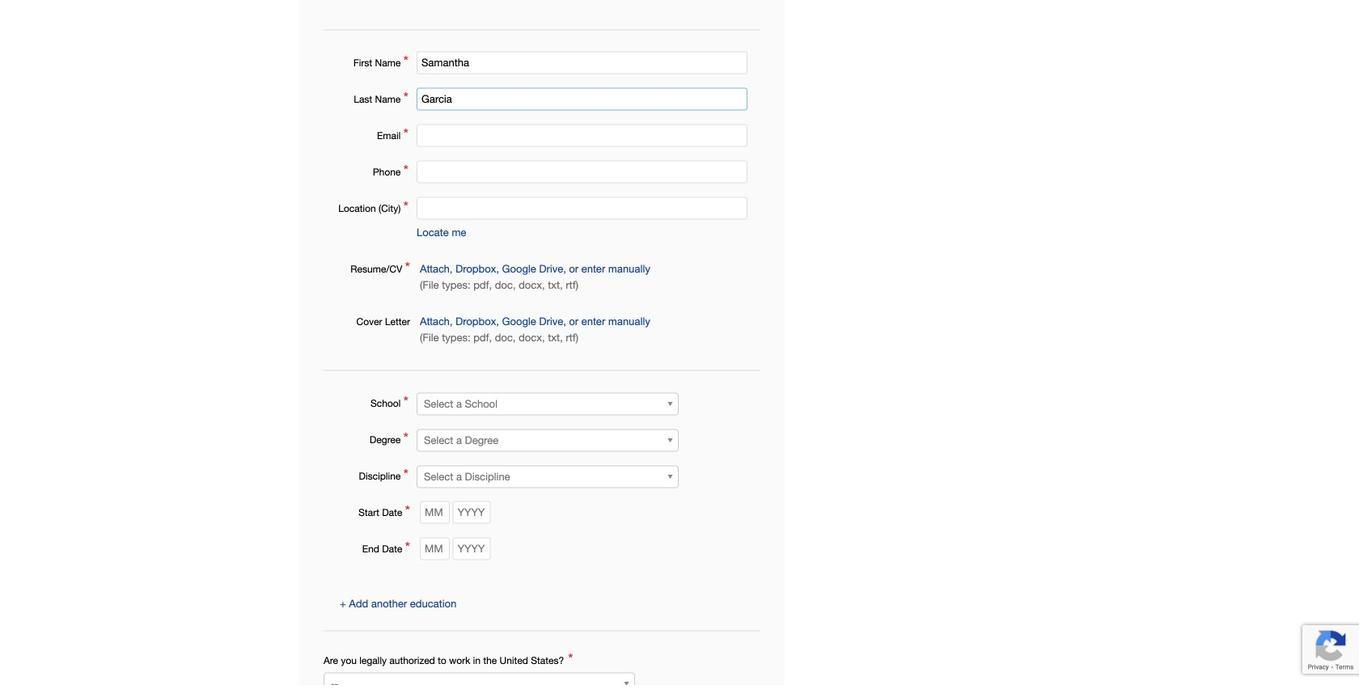 Task type: describe. For each thing, give the bounding box(es) containing it.
Education End Month text field
[[420, 538, 450, 561]]

Education End Year text field
[[453, 538, 491, 561]]



Task type: vqa. For each thing, say whether or not it's contained in the screenshot.
text field
yes



Task type: locate. For each thing, give the bounding box(es) containing it.
None text field
[[417, 51, 748, 74], [417, 88, 748, 110], [417, 197, 748, 220], [417, 51, 748, 74], [417, 88, 748, 110], [417, 197, 748, 220]]

None text field
[[417, 124, 748, 147], [417, 160, 748, 183], [417, 124, 748, 147], [417, 160, 748, 183]]

Education Start Year text field
[[453, 502, 491, 524]]

Education Start Month text field
[[420, 502, 450, 524]]



